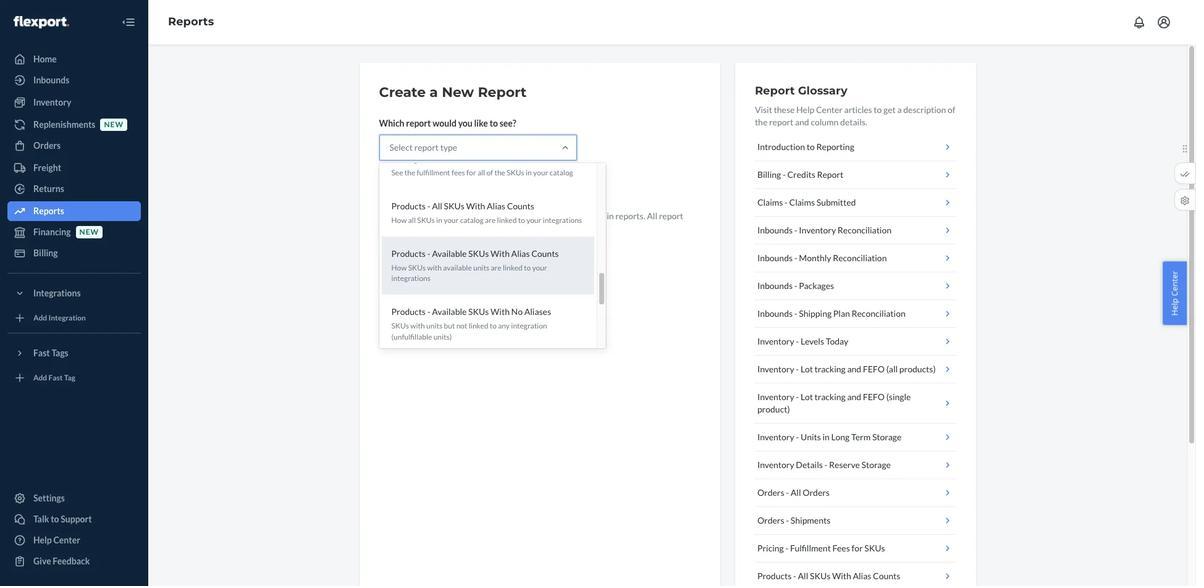 Task type: locate. For each thing, give the bounding box(es) containing it.
are right the available
[[491, 263, 502, 273]]

inventory up product)
[[758, 392, 795, 402]]

with inside products - available skus with alias counts how skus with available units are linked to your integrations
[[428, 263, 442, 273]]

- up orders - shipments
[[787, 488, 790, 498]]

fefo inside inventory - lot tracking and fefo (all products) button
[[864, 364, 885, 375]]

- for pricing - fulfillment fees for skus
[[786, 543, 789, 554]]

counts down pricing - fulfillment fees for skus button
[[874, 571, 901, 582]]

tracking down today
[[815, 364, 846, 375]]

lot down inventory - levels today
[[801, 364, 814, 375]]

- up (unfulfillable
[[428, 307, 431, 317]]

1 horizontal spatial help center
[[1170, 271, 1181, 316]]

products up fields
[[392, 201, 426, 211]]

products up (unfulfillable
[[392, 307, 426, 317]]

report inside it may take up to 2 hours for new information to be reflected in reports. all report time fields are in universal time (utc).
[[659, 211, 684, 221]]

inbounds - inventory reconciliation
[[758, 225, 892, 236]]

1 horizontal spatial fulfillment
[[791, 543, 831, 554]]

are
[[485, 216, 496, 225], [420, 223, 432, 234], [491, 263, 502, 273]]

1 vertical spatial with
[[411, 322, 425, 331]]

reserve
[[830, 460, 860, 470]]

products down fields
[[392, 249, 426, 259]]

tracking for (all
[[815, 364, 846, 375]]

in left 2
[[437, 216, 443, 225]]

lot
[[801, 364, 814, 375], [801, 392, 814, 402]]

how
[[392, 216, 407, 225], [392, 263, 407, 273]]

- inside products - available skus with alias counts how skus with available units are linked to your integrations
[[428, 249, 431, 259]]

with up time on the left of the page
[[466, 201, 486, 211]]

units
[[801, 432, 822, 443]]

help inside visit these help center articles to get a description of the report and column details.
[[797, 104, 815, 115]]

add for add fast tag
[[33, 374, 47, 383]]

0 vertical spatial storage
[[873, 432, 902, 443]]

0 horizontal spatial fulfillment
[[424, 153, 465, 164]]

1 vertical spatial reports link
[[7, 202, 141, 221]]

2 lot from the top
[[801, 392, 814, 402]]

inventory down inventory - levels today
[[758, 364, 795, 375]]

inbounds for inbounds - monthly reconciliation
[[758, 253, 793, 263]]

inventory
[[33, 97, 71, 108], [800, 225, 837, 236], [758, 336, 795, 347], [758, 364, 795, 375], [758, 392, 795, 402], [758, 432, 795, 443], [758, 460, 795, 470]]

with for products - available skus with no aliases
[[491, 307, 510, 317]]

2 how from the top
[[392, 263, 407, 273]]

new for replenishments
[[104, 120, 124, 129]]

fast left tag
[[49, 374, 63, 383]]

any
[[498, 322, 510, 331]]

to left any at left bottom
[[490, 322, 497, 331]]

orders for orders
[[33, 140, 61, 151]]

for down like
[[486, 153, 497, 164]]

add inside 'link'
[[33, 374, 47, 383]]

1 available from the top
[[432, 249, 467, 259]]

are inside it may take up to 2 hours for new information to be reflected in reports. all report time fields are in universal time (utc).
[[420, 223, 432, 234]]

fulfillment
[[424, 153, 465, 164], [791, 543, 831, 554]]

0 vertical spatial fees
[[467, 153, 484, 164]]

1 vertical spatial fulfillment
[[791, 543, 831, 554]]

0 vertical spatial tracking
[[815, 364, 846, 375]]

all for products - all skus with alias counts
[[799, 571, 809, 582]]

with for products - available skus with alias counts
[[491, 249, 510, 259]]

1 vertical spatial of
[[487, 168, 493, 177]]

inventory down product)
[[758, 432, 795, 443]]

all for orders - all orders
[[791, 488, 802, 498]]

new up time on the left of the page
[[486, 211, 502, 221]]

may
[[387, 211, 403, 221]]

- left monthly
[[795, 253, 798, 263]]

- down the claims - claims submitted
[[795, 225, 798, 236]]

storage
[[873, 432, 902, 443], [862, 460, 891, 470]]

1 vertical spatial billing
[[33, 248, 58, 258]]

0 horizontal spatial the
[[405, 168, 416, 177]]

report inside button
[[818, 169, 844, 180]]

skus down pricing - fulfillment fees for skus
[[811, 571, 831, 582]]

0 vertical spatial available
[[432, 249, 467, 259]]

1 horizontal spatial billing
[[758, 169, 782, 180]]

1 horizontal spatial fees
[[833, 543, 851, 554]]

inventory for inventory details - reserve storage
[[758, 460, 795, 470]]

all inside button
[[799, 571, 809, 582]]

it
[[379, 211, 385, 221]]

1 vertical spatial reconciliation
[[834, 253, 887, 263]]

- down billing - credits report
[[785, 197, 788, 208]]

reconciliation down inbounds - inventory reconciliation button
[[834, 253, 887, 263]]

1 claims from the left
[[758, 197, 784, 208]]

in left the long
[[823, 432, 830, 443]]

billing for billing - credits report
[[758, 169, 782, 180]]

to inside button
[[807, 142, 815, 152]]

reconciliation down inbounds - packages button
[[852, 309, 906, 319]]

1 vertical spatial available
[[432, 307, 467, 317]]

add fast tag link
[[7, 368, 141, 388]]

2 horizontal spatial new
[[486, 211, 502, 221]]

billing inside billing - credits report button
[[758, 169, 782, 180]]

products for products - all skus with alias counts
[[392, 201, 426, 211]]

2 available from the top
[[432, 307, 467, 317]]

are down up
[[420, 223, 432, 234]]

- for claims - claims submitted
[[785, 197, 788, 208]]

counts for products - all skus with alias counts
[[507, 201, 535, 211]]

1 lot from the top
[[801, 364, 814, 375]]

alias inside products - available skus with alias counts how skus with available units are linked to your integrations
[[512, 249, 530, 259]]

report up see?
[[478, 84, 527, 101]]

1 horizontal spatial center
[[817, 104, 843, 115]]

1 horizontal spatial integrations
[[543, 216, 582, 225]]

tracking for (single
[[815, 392, 846, 402]]

1 how from the top
[[392, 216, 407, 225]]

billing inside billing "link"
[[33, 248, 58, 258]]

details.
[[841, 117, 868, 127]]

0 vertical spatial reports
[[168, 15, 214, 29]]

1 vertical spatial fefo
[[864, 392, 885, 402]]

help center inside button
[[1170, 271, 1181, 316]]

how inside products - all skus with alias counts how all skus in your catalog are linked to your integrations
[[392, 216, 407, 225]]

credits
[[788, 169, 816, 180]]

new up orders link
[[104, 120, 124, 129]]

fees for pricing - fulfillment fees for skus see the fulfillment fees for all of the skus in your catalog
[[467, 153, 484, 164]]

a
[[430, 84, 438, 101], [898, 104, 902, 115]]

help center button
[[1164, 262, 1188, 325]]

0 horizontal spatial help center
[[33, 535, 80, 546]]

how inside products - available skus with alias counts how skus with available units are linked to your integrations
[[392, 263, 407, 273]]

2 tracking from the top
[[815, 392, 846, 402]]

all left up
[[409, 216, 416, 225]]

fulfillment for pricing - fulfillment fees for skus
[[791, 543, 831, 554]]

inventory for inventory - units in long term storage
[[758, 432, 795, 443]]

0 vertical spatial fulfillment
[[424, 153, 465, 164]]

storage right reserve
[[862, 460, 891, 470]]

reconciliation inside button
[[838, 225, 892, 236]]

1 vertical spatial a
[[898, 104, 902, 115]]

add left integration
[[33, 314, 47, 323]]

freight
[[33, 163, 61, 173]]

integrations
[[33, 288, 81, 299]]

available for products - available skus with alias counts
[[432, 249, 467, 259]]

claims - claims submitted
[[758, 197, 857, 208]]

catalog inside pricing - fulfillment fees for skus see the fulfillment fees for all of the skus in your catalog
[[550, 168, 574, 177]]

to inside products - available skus with alias counts how skus with available units are linked to your integrations
[[524, 263, 531, 273]]

available inside products - available skus with no aliases skus with units but not linked to any integration (unfulfillable units)
[[432, 307, 467, 317]]

introduction to reporting
[[758, 142, 855, 152]]

0 horizontal spatial new
[[79, 228, 99, 237]]

would
[[433, 118, 457, 129]]

1 vertical spatial storage
[[862, 460, 891, 470]]

0 horizontal spatial billing
[[33, 248, 58, 258]]

inventory inside button
[[758, 460, 795, 470]]

with left the available
[[428, 263, 442, 273]]

1 horizontal spatial with
[[428, 263, 442, 273]]

0 vertical spatial help center
[[1170, 271, 1181, 316]]

storage right term
[[873, 432, 902, 443]]

- left units
[[797, 432, 800, 443]]

products inside products - available skus with no aliases skus with units but not linked to any integration (unfulfillable units)
[[392, 307, 426, 317]]

all inside it may take up to 2 hours for new information to be reflected in reports. all report time fields are in universal time (utc).
[[648, 211, 658, 221]]

reports
[[168, 15, 214, 29], [33, 206, 64, 216]]

today
[[826, 336, 849, 347]]

inventory up replenishments
[[33, 97, 71, 108]]

0 horizontal spatial fees
[[467, 153, 484, 164]]

products - available skus with no aliases skus with units but not linked to any integration (unfulfillable units)
[[392, 307, 551, 342]]

alias
[[487, 201, 506, 211], [512, 249, 530, 259], [853, 571, 872, 582]]

in inside products - all skus with alias counts how all skus in your catalog are linked to your integrations
[[437, 216, 443, 225]]

to inside products - available skus with no aliases skus with units but not linked to any integration (unfulfillable units)
[[490, 322, 497, 331]]

2 add from the top
[[33, 374, 47, 383]]

1 vertical spatial help
[[1170, 298, 1181, 316]]

- for products - all skus with alias counts
[[794, 571, 797, 582]]

for
[[486, 153, 497, 164], [467, 168, 476, 177], [473, 211, 485, 221], [852, 543, 863, 554]]

1 horizontal spatial pricing
[[758, 543, 784, 554]]

to down (utc). at the left
[[524, 263, 531, 273]]

to
[[874, 104, 882, 115], [490, 118, 498, 129], [807, 142, 815, 152], [434, 211, 442, 221], [550, 211, 558, 221], [519, 216, 525, 225], [524, 263, 531, 273], [490, 322, 497, 331], [51, 514, 59, 525]]

available for products - available skus with no aliases
[[432, 307, 467, 317]]

with for products - all skus with alias counts
[[466, 201, 486, 211]]

with up (unfulfillable
[[411, 322, 425, 331]]

1 vertical spatial fast
[[49, 374, 63, 383]]

for up products - all skus with alias counts button
[[852, 543, 863, 554]]

skus up universal
[[444, 201, 465, 211]]

how down fields
[[392, 263, 407, 273]]

fees inside pricing - fulfillment fees for skus see the fulfillment fees for all of the skus in your catalog
[[467, 153, 484, 164]]

inventory - units in long term storage button
[[755, 424, 957, 452]]

pricing inside pricing - fulfillment fees for skus see the fulfillment fees for all of the skus in your catalog
[[392, 153, 418, 164]]

-
[[420, 153, 423, 164], [783, 169, 786, 180], [785, 197, 788, 208], [428, 201, 431, 211], [795, 225, 798, 236], [428, 249, 431, 259], [795, 253, 798, 263], [795, 281, 798, 291], [428, 307, 431, 317], [795, 309, 798, 319], [797, 336, 800, 347], [797, 364, 800, 375], [797, 392, 800, 402], [797, 432, 800, 443], [825, 460, 828, 470], [787, 488, 790, 498], [787, 516, 790, 526], [786, 543, 789, 554], [794, 571, 797, 582]]

0 horizontal spatial catalog
[[460, 216, 484, 225]]

- inside pricing - fulfillment fees for skus see the fulfillment fees for all of the skus in your catalog
[[420, 153, 423, 164]]

with inside products - available skus with alias counts how skus with available units are linked to your integrations
[[491, 249, 510, 259]]

new up billing "link"
[[79, 228, 99, 237]]

1 vertical spatial center
[[1170, 271, 1181, 296]]

inbounds down the claims - claims submitted
[[758, 225, 793, 236]]

fees
[[452, 168, 465, 177]]

are left (utc). at the left
[[485, 216, 496, 225]]

with
[[428, 263, 442, 273], [411, 322, 425, 331]]

are inside products - all skus with alias counts how all skus in your catalog are linked to your integrations
[[485, 216, 496, 225]]

1 horizontal spatial claims
[[790, 197, 815, 208]]

of inside visit these help center articles to get a description of the report and column details.
[[948, 104, 956, 115]]

- down pricing - fulfillment fees for skus
[[794, 571, 797, 582]]

2 vertical spatial help
[[33, 535, 52, 546]]

2 horizontal spatial the
[[755, 117, 768, 127]]

inbounds link
[[7, 70, 141, 90]]

select
[[390, 142, 413, 153]]

all inside products - all skus with alias counts how all skus in your catalog are linked to your integrations
[[432, 201, 443, 211]]

1 vertical spatial counts
[[532, 249, 559, 259]]

0 vertical spatial catalog
[[550, 168, 574, 177]]

0 vertical spatial billing
[[758, 169, 782, 180]]

inventory for inventory - levels today
[[758, 336, 795, 347]]

units inside products - available skus with alias counts how skus with available units are linked to your integrations
[[474, 263, 490, 273]]

a left the new
[[430, 84, 438, 101]]

1 vertical spatial add
[[33, 374, 47, 383]]

inventory left levels
[[758, 336, 795, 347]]

report inside visit these help center articles to get a description of the report and column details.
[[770, 117, 794, 127]]

available inside products - available skus with alias counts how skus with available units are linked to your integrations
[[432, 249, 467, 259]]

1 vertical spatial catalog
[[460, 216, 484, 225]]

inbounds inside button
[[758, 225, 793, 236]]

0 horizontal spatial with
[[411, 322, 425, 331]]

1 vertical spatial integrations
[[392, 274, 431, 283]]

in inside pricing - fulfillment fees for skus see the fulfillment fees for all of the skus in your catalog
[[526, 168, 532, 177]]

of right 'description'
[[948, 104, 956, 115]]

2 vertical spatial new
[[79, 228, 99, 237]]

tracking inside inventory - lot tracking and fefo (single product)
[[815, 392, 846, 402]]

inventory inside button
[[800, 225, 837, 236]]

the inside visit these help center articles to get a description of the report and column details.
[[755, 117, 768, 127]]

reconciliation inside 'button'
[[834, 253, 887, 263]]

0 horizontal spatial integrations
[[392, 274, 431, 283]]

feedback
[[53, 556, 90, 567]]

claims down credits
[[790, 197, 815, 208]]

0 vertical spatial pricing
[[392, 153, 418, 164]]

help
[[797, 104, 815, 115], [1170, 298, 1181, 316], [33, 535, 52, 546]]

help center
[[1170, 271, 1181, 316], [33, 535, 80, 546]]

a inside visit these help center articles to get a description of the report and column details.
[[898, 104, 902, 115]]

inbounds for inbounds - inventory reconciliation
[[758, 225, 793, 236]]

with inside products - all skus with alias counts how all skus in your catalog are linked to your integrations
[[466, 201, 486, 211]]

the right see
[[405, 168, 416, 177]]

available
[[443, 263, 472, 273]]

product)
[[758, 404, 791, 415]]

settings
[[33, 493, 65, 504]]

0 vertical spatial alias
[[487, 201, 506, 211]]

fefo
[[864, 364, 885, 375], [864, 392, 885, 402]]

integrations right (utc). at the left
[[543, 216, 582, 225]]

storage inside button
[[862, 460, 891, 470]]

0 vertical spatial linked
[[497, 216, 517, 225]]

inventory for inventory - lot tracking and fefo (all products)
[[758, 364, 795, 375]]

orders up orders - shipments
[[758, 488, 785, 498]]

for inside it may take up to 2 hours for new information to be reflected in reports. all report time fields are in universal time (utc).
[[473, 211, 485, 221]]

0 vertical spatial add
[[33, 314, 47, 323]]

- for inbounds - shipping plan reconciliation
[[795, 309, 798, 319]]

billing - credits report button
[[755, 161, 957, 189]]

how right it
[[392, 216, 407, 225]]

reports link
[[168, 15, 214, 29], [7, 202, 141, 221]]

add integration
[[33, 314, 86, 323]]

tags
[[52, 348, 68, 359]]

1 vertical spatial how
[[392, 263, 407, 273]]

2 horizontal spatial alias
[[853, 571, 872, 582]]

- for inbounds - packages
[[795, 281, 798, 291]]

to left get at the right top of the page
[[874, 104, 882, 115]]

1 horizontal spatial catalog
[[550, 168, 574, 177]]

orders down the orders - all orders
[[758, 516, 785, 526]]

add down 'fast tags'
[[33, 374, 47, 383]]

of inside pricing - fulfillment fees for skus see the fulfillment fees for all of the skus in your catalog
[[487, 168, 493, 177]]

inbounds for inbounds - packages
[[758, 281, 793, 291]]

products inside products - all skus with alias counts button
[[758, 571, 792, 582]]

pricing - fulfillment fees for skus button
[[755, 535, 957, 563]]

1 vertical spatial lot
[[801, 392, 814, 402]]

home link
[[7, 49, 141, 69]]

orders
[[33, 140, 61, 151], [758, 488, 785, 498], [803, 488, 830, 498], [758, 516, 785, 526]]

0 horizontal spatial a
[[430, 84, 438, 101]]

and inside inventory - lot tracking and fefo (single product)
[[848, 392, 862, 402]]

all inside button
[[791, 488, 802, 498]]

0 horizontal spatial claims
[[758, 197, 784, 208]]

1 vertical spatial and
[[848, 364, 862, 375]]

you
[[459, 118, 473, 129]]

1 vertical spatial reports
[[33, 206, 64, 216]]

claims
[[758, 197, 784, 208], [790, 197, 815, 208]]

linked
[[497, 216, 517, 225], [503, 263, 523, 273], [469, 322, 489, 331]]

pricing down orders - shipments
[[758, 543, 784, 554]]

products inside products - available skus with alias counts how skus with available units are linked to your integrations
[[392, 249, 426, 259]]

1 vertical spatial all
[[409, 216, 416, 225]]

- inside products - available skus with no aliases skus with units but not linked to any integration (unfulfillable units)
[[428, 307, 431, 317]]

0 vertical spatial fefo
[[864, 364, 885, 375]]

all right "fees"
[[478, 168, 485, 177]]

fefo inside inventory - lot tracking and fefo (single product)
[[864, 392, 885, 402]]

- down up
[[428, 249, 431, 259]]

1 vertical spatial linked
[[503, 263, 523, 273]]

reports.
[[616, 211, 646, 221]]

- left shipping
[[795, 309, 798, 319]]

linked inside products - all skus with alias counts how all skus in your catalog are linked to your integrations
[[497, 216, 517, 225]]

report
[[770, 117, 794, 127], [406, 118, 431, 129], [415, 142, 439, 153], [659, 211, 684, 221]]

- left credits
[[783, 169, 786, 180]]

- inside products - all skus with alias counts how all skus in your catalog are linked to your integrations
[[428, 201, 431, 211]]

alias down pricing - fulfillment fees for skus button
[[853, 571, 872, 582]]

orders for orders - shipments
[[758, 516, 785, 526]]

counts inside products - available skus with alias counts how skus with available units are linked to your integrations
[[532, 249, 559, 259]]

0 horizontal spatial reports
[[33, 206, 64, 216]]

for inside button
[[852, 543, 863, 554]]

1 horizontal spatial alias
[[512, 249, 530, 259]]

create
[[379, 84, 426, 101]]

1 vertical spatial tracking
[[815, 392, 846, 402]]

all right reports.
[[648, 211, 658, 221]]

center inside visit these help center articles to get a description of the report and column details.
[[817, 104, 843, 115]]

1 vertical spatial fees
[[833, 543, 851, 554]]

glossary
[[799, 84, 848, 98]]

units up units)
[[427, 322, 443, 331]]

orders up freight
[[33, 140, 61, 151]]

fees inside button
[[833, 543, 851, 554]]

available up the available
[[432, 249, 467, 259]]

0 vertical spatial lot
[[801, 364, 814, 375]]

integration
[[49, 314, 86, 323]]

- right take
[[428, 201, 431, 211]]

lot inside inventory - lot tracking and fefo (single product)
[[801, 392, 814, 402]]

inventory up the orders - all orders
[[758, 460, 795, 470]]

inventory inside inventory - lot tracking and fefo (single product)
[[758, 392, 795, 402]]

1 horizontal spatial a
[[898, 104, 902, 115]]

counts inside products - all skus with alias counts how all skus in your catalog are linked to your integrations
[[507, 201, 535, 211]]

- inside button
[[795, 225, 798, 236]]

integrations down fields
[[392, 274, 431, 283]]

with up any at left bottom
[[491, 307, 510, 317]]

- inside inventory - lot tracking and fefo (single product)
[[797, 392, 800, 402]]

0 vertical spatial of
[[948, 104, 956, 115]]

fields
[[398, 223, 418, 234]]

products inside products - all skus with alias counts how all skus in your catalog are linked to your integrations
[[392, 201, 426, 211]]

catalog right 2
[[460, 216, 484, 225]]

linked inside products - available skus with no aliases skus with units but not linked to any integration (unfulfillable units)
[[469, 322, 489, 331]]

all up orders - shipments
[[791, 488, 802, 498]]

- inside 'button'
[[795, 253, 798, 263]]

1 tracking from the top
[[815, 364, 846, 375]]

inventory link
[[7, 93, 141, 113]]

skus up products - all skus with alias counts button
[[865, 543, 886, 554]]

for up time on the left of the page
[[473, 211, 485, 221]]

1 vertical spatial new
[[486, 211, 502, 221]]

inbounds left packages
[[758, 281, 793, 291]]

2 vertical spatial and
[[848, 392, 862, 402]]

2 fefo from the top
[[864, 392, 885, 402]]

alias inside button
[[853, 571, 872, 582]]

new for financing
[[79, 228, 99, 237]]

0 horizontal spatial units
[[427, 322, 443, 331]]

with down time on the left of the page
[[491, 249, 510, 259]]

0 horizontal spatial help
[[33, 535, 52, 546]]

0 vertical spatial help
[[797, 104, 815, 115]]

report down "these"
[[770, 117, 794, 127]]

2 horizontal spatial report
[[818, 169, 844, 180]]

new
[[104, 120, 124, 129], [486, 211, 502, 221], [79, 228, 99, 237]]

- down inventory - levels today
[[797, 364, 800, 375]]

your up information
[[534, 168, 549, 177]]

- for billing - credits report
[[783, 169, 786, 180]]

orders inside button
[[758, 516, 785, 526]]

catalog
[[550, 168, 574, 177], [460, 216, 484, 225]]

0 vertical spatial all
[[478, 168, 485, 177]]

skus left the available
[[409, 263, 426, 273]]

counts for products - available skus with alias counts
[[532, 249, 559, 259]]

inventory - levels today button
[[755, 328, 957, 356]]

fast inside dropdown button
[[33, 348, 50, 359]]

0 vertical spatial reconciliation
[[838, 225, 892, 236]]

1 horizontal spatial help
[[797, 104, 815, 115]]

talk to support button
[[7, 510, 141, 530]]

1 horizontal spatial reports
[[168, 15, 214, 29]]

1 fefo from the top
[[864, 364, 885, 375]]

with inside products - available skus with no aliases skus with units but not linked to any integration (unfulfillable units)
[[491, 307, 510, 317]]

- for orders - all orders
[[787, 488, 790, 498]]

- up inventory - units in long term storage
[[797, 392, 800, 402]]

alias down (utc). at the left
[[512, 249, 530, 259]]

2 vertical spatial alias
[[853, 571, 872, 582]]

inventory up monthly
[[800, 225, 837, 236]]

units
[[474, 263, 490, 273], [427, 322, 443, 331]]

- for products - available skus with alias counts how skus with available units are linked to your integrations
[[428, 249, 431, 259]]

2 vertical spatial reconciliation
[[852, 309, 906, 319]]

0 horizontal spatial all
[[409, 216, 416, 225]]

and inside visit these help center articles to get a description of the report and column details.
[[796, 117, 810, 127]]

reconciliation inside button
[[852, 309, 906, 319]]

reflected
[[571, 211, 606, 221]]

report down the reporting
[[818, 169, 844, 180]]

0 vertical spatial and
[[796, 117, 810, 127]]

fees up products - all skus with alias counts button
[[833, 543, 851, 554]]

products for products - available skus with alias counts
[[392, 249, 426, 259]]

0 horizontal spatial report
[[478, 84, 527, 101]]

fefo for (single
[[864, 392, 885, 402]]

- left packages
[[795, 281, 798, 291]]

0 vertical spatial units
[[474, 263, 490, 273]]

2 vertical spatial linked
[[469, 322, 489, 331]]

1 horizontal spatial all
[[478, 168, 485, 177]]

1 vertical spatial pricing
[[758, 543, 784, 554]]

fast left tags
[[33, 348, 50, 359]]

fast
[[33, 348, 50, 359], [49, 374, 63, 383]]

1 add from the top
[[33, 314, 47, 323]]

0 horizontal spatial alias
[[487, 201, 506, 211]]

pricing down select
[[392, 153, 418, 164]]

- left shipments
[[787, 516, 790, 526]]

products - all skus with alias counts
[[758, 571, 901, 582]]

0 vertical spatial with
[[428, 263, 442, 273]]

units right the available
[[474, 263, 490, 273]]

pricing inside button
[[758, 543, 784, 554]]

2 vertical spatial center
[[53, 535, 80, 546]]

and for inventory - lot tracking and fefo (single product)
[[848, 392, 862, 402]]

1 vertical spatial alias
[[512, 249, 530, 259]]

products down pricing - fulfillment fees for skus
[[758, 571, 792, 582]]

- left levels
[[797, 336, 800, 347]]

2 horizontal spatial help
[[1170, 298, 1181, 316]]

in
[[526, 168, 532, 177], [607, 211, 614, 221], [437, 216, 443, 225], [434, 223, 441, 234], [823, 432, 830, 443]]

0 vertical spatial integrations
[[543, 216, 582, 225]]

inbounds - shipping plan reconciliation
[[758, 309, 906, 319]]

to left the reporting
[[807, 142, 815, 152]]

- down orders - shipments
[[786, 543, 789, 554]]

fulfillment inside pricing - fulfillment fees for skus button
[[791, 543, 831, 554]]

alias inside products - all skus with alias counts how all skus in your catalog are linked to your integrations
[[487, 201, 506, 211]]

inbounds inside 'button'
[[758, 253, 793, 263]]

products
[[392, 201, 426, 211], [392, 249, 426, 259], [392, 307, 426, 317], [758, 571, 792, 582]]

fulfillment inside pricing - fulfillment fees for skus see the fulfillment fees for all of the skus in your catalog
[[424, 153, 465, 164]]

orders for orders - all orders
[[758, 488, 785, 498]]

1 vertical spatial units
[[427, 322, 443, 331]]



Task type: vqa. For each thing, say whether or not it's contained in the screenshot.


Task type: describe. For each thing, give the bounding box(es) containing it.
column
[[811, 117, 839, 127]]

introduction to reporting button
[[755, 134, 957, 161]]

details
[[797, 460, 823, 470]]

billing link
[[7, 244, 141, 263]]

- right details
[[825, 460, 828, 470]]

integrations inside products - available skus with alias counts how skus with available units are linked to your integrations
[[392, 274, 431, 283]]

are inside products - available skus with alias counts how skus with available units are linked to your integrations
[[491, 263, 502, 273]]

fulfillment
[[417, 168, 450, 177]]

in left reports.
[[607, 211, 614, 221]]

flexport logo image
[[14, 16, 69, 28]]

help inside button
[[1170, 298, 1181, 316]]

in inside inventory - units in long term storage button
[[823, 432, 830, 443]]

inventory for inventory
[[33, 97, 71, 108]]

inbounds - packages button
[[755, 273, 957, 300]]

billing for billing
[[33, 248, 58, 258]]

with inside products - available skus with no aliases skus with units but not linked to any integration (unfulfillable units)
[[411, 322, 425, 331]]

long
[[832, 432, 850, 443]]

inventory - lot tracking and fefo (single product)
[[758, 392, 912, 415]]

aliases
[[525, 307, 551, 317]]

inventory - levels today
[[758, 336, 849, 347]]

home
[[33, 54, 57, 64]]

- for pricing - fulfillment fees for skus see the fulfillment fees for all of the skus in your catalog
[[420, 153, 423, 164]]

inbounds for inbounds
[[33, 75, 69, 85]]

these
[[774, 104, 795, 115]]

reconciliation for inbounds - monthly reconciliation
[[834, 253, 887, 263]]

no
[[512, 307, 523, 317]]

visit these help center articles to get a description of the report and column details.
[[755, 104, 956, 127]]

alias for products - all skus with alias counts
[[487, 201, 506, 211]]

packages
[[800, 281, 835, 291]]

- for inventory - lot tracking and fefo (single product)
[[797, 392, 800, 402]]

center inside button
[[1170, 271, 1181, 296]]

to right like
[[490, 118, 498, 129]]

catalog inside products - all skus with alias counts how all skus in your catalog are linked to your integrations
[[460, 216, 484, 225]]

report glossary
[[755, 84, 848, 98]]

give feedback button
[[7, 552, 141, 572]]

reporting
[[817, 142, 855, 152]]

support
[[61, 514, 92, 525]]

inventory - lot tracking and fefo (all products)
[[758, 364, 936, 375]]

see
[[392, 168, 403, 177]]

- for inbounds - monthly reconciliation
[[795, 253, 798, 263]]

which report would you like to see?
[[379, 118, 517, 129]]

pricing for pricing - fulfillment fees for skus
[[758, 543, 784, 554]]

all inside pricing - fulfillment fees for skus see the fulfillment fees for all of the skus in your catalog
[[478, 168, 485, 177]]

fees for pricing - fulfillment fees for skus
[[833, 543, 851, 554]]

time
[[379, 223, 396, 234]]

(unfulfillable
[[392, 332, 432, 342]]

1 vertical spatial help center
[[33, 535, 80, 546]]

returns link
[[7, 179, 141, 199]]

monthly
[[800, 253, 832, 263]]

orders - shipments button
[[755, 508, 957, 535]]

lot for inventory - lot tracking and fefo (all products)
[[801, 364, 814, 375]]

how for products - all skus with alias counts
[[392, 216, 407, 225]]

type
[[441, 142, 458, 153]]

skus left 2
[[417, 216, 435, 225]]

with inside button
[[833, 571, 852, 582]]

0 vertical spatial a
[[430, 84, 438, 101]]

1 horizontal spatial the
[[495, 168, 506, 177]]

skus up information
[[507, 168, 525, 177]]

new inside it may take up to 2 hours for new information to be reflected in reports. all report time fields are in universal time (utc).
[[486, 211, 502, 221]]

inventory - lot tracking and fefo (single product) button
[[755, 384, 957, 424]]

inventory details - reserve storage button
[[755, 452, 957, 480]]

2 claims from the left
[[790, 197, 815, 208]]

inbounds - shipping plan reconciliation button
[[755, 300, 957, 328]]

report for billing - credits report
[[818, 169, 844, 180]]

2
[[443, 211, 448, 221]]

to left be
[[550, 211, 558, 221]]

- for orders - shipments
[[787, 516, 790, 526]]

term
[[852, 432, 871, 443]]

claims - claims submitted button
[[755, 189, 957, 217]]

shipping
[[800, 309, 832, 319]]

inbounds - monthly reconciliation
[[758, 253, 887, 263]]

financing
[[33, 227, 71, 237]]

add integration link
[[7, 309, 141, 328]]

fast tags
[[33, 348, 68, 359]]

linked inside products - available skus with alias counts how skus with available units are linked to your integrations
[[503, 263, 523, 273]]

storage inside button
[[873, 432, 902, 443]]

pricing for pricing - fulfillment fees for skus see the fulfillment fees for all of the skus in your catalog
[[392, 153, 418, 164]]

your right (utc). at the left
[[527, 216, 542, 225]]

inventory for inventory - lot tracking and fefo (single product)
[[758, 392, 795, 402]]

fast tags button
[[7, 344, 141, 364]]

orders - shipments
[[758, 516, 831, 526]]

products)
[[900, 364, 936, 375]]

0 horizontal spatial reports link
[[7, 202, 141, 221]]

all for products - all skus with alias counts how all skus in your catalog are linked to your integrations
[[432, 201, 443, 211]]

alias for products - available skus with alias counts
[[512, 249, 530, 259]]

articles
[[845, 104, 873, 115]]

pricing - fulfillment fees for skus see the fulfillment fees for all of the skus in your catalog
[[392, 153, 574, 177]]

for right "fees"
[[467, 168, 476, 177]]

settings link
[[7, 489, 141, 509]]

0 vertical spatial reports link
[[168, 15, 214, 29]]

universal
[[443, 223, 479, 234]]

fast inside 'link'
[[49, 374, 63, 383]]

0 horizontal spatial center
[[53, 535, 80, 546]]

- for inventory - lot tracking and fefo (all products)
[[797, 364, 800, 375]]

orders - all orders button
[[755, 480, 957, 508]]

not
[[457, 322, 468, 331]]

to inside 'button'
[[51, 514, 59, 525]]

add fast tag
[[33, 374, 75, 383]]

information
[[504, 211, 549, 221]]

integrations inside products - all skus with alias counts how all skus in your catalog are linked to your integrations
[[543, 216, 582, 225]]

- for inventory - units in long term storage
[[797, 432, 800, 443]]

and for inventory - lot tracking and fefo (all products)
[[848, 364, 862, 375]]

tag
[[64, 374, 75, 383]]

products - all skus with alias counts how all skus in your catalog are linked to your integrations
[[392, 201, 582, 225]]

open account menu image
[[1157, 15, 1172, 30]]

report left type at the top of page
[[415, 142, 439, 153]]

inbounds for inbounds - shipping plan reconciliation
[[758, 309, 793, 319]]

skus up the available
[[469, 249, 489, 259]]

visit
[[755, 104, 773, 115]]

to left 2
[[434, 211, 442, 221]]

skus down see?
[[499, 153, 519, 164]]

help center link
[[7, 531, 141, 551]]

close navigation image
[[121, 15, 136, 30]]

hours
[[450, 211, 472, 221]]

add for add integration
[[33, 314, 47, 323]]

inbounds - inventory reconciliation button
[[755, 217, 957, 245]]

1 horizontal spatial report
[[755, 84, 795, 98]]

integration
[[511, 322, 547, 331]]

your right up
[[444, 216, 459, 225]]

report up "select report type"
[[406, 118, 431, 129]]

counts inside button
[[874, 571, 901, 582]]

returns
[[33, 184, 64, 194]]

- for products - all skus with alias counts how all skus in your catalog are linked to your integrations
[[428, 201, 431, 211]]

lot for inventory - lot tracking and fefo (single product)
[[801, 392, 814, 402]]

replenishments
[[33, 119, 95, 130]]

fulfillment for pricing - fulfillment fees for skus see the fulfillment fees for all of the skus in your catalog
[[424, 153, 465, 164]]

like
[[475, 118, 488, 129]]

skus left "no" on the left bottom of page
[[469, 307, 489, 317]]

inventory - lot tracking and fefo (all products) button
[[755, 356, 957, 384]]

billing - credits report
[[758, 169, 844, 180]]

skus up (unfulfillable
[[392, 322, 409, 331]]

submitted
[[817, 197, 857, 208]]

how for products - available skus with alias counts
[[392, 263, 407, 273]]

all inside products - all skus with alias counts how all skus in your catalog are linked to your integrations
[[409, 216, 416, 225]]

inbounds - packages
[[758, 281, 835, 291]]

pricing - fulfillment fees for skus
[[758, 543, 886, 554]]

orders up shipments
[[803, 488, 830, 498]]

your inside pricing - fulfillment fees for skus see the fulfillment fees for all of the skus in your catalog
[[534, 168, 549, 177]]

integrations button
[[7, 284, 141, 304]]

reconciliation for inbounds - inventory reconciliation
[[838, 225, 892, 236]]

introduction
[[758, 142, 806, 152]]

- for products - available skus with no aliases skus with units but not linked to any integration (unfulfillable units)
[[428, 307, 431, 317]]

but
[[444, 322, 455, 331]]

- for inventory - levels today
[[797, 336, 800, 347]]

in left universal
[[434, 223, 441, 234]]

units inside products - available skus with no aliases skus with units but not linked to any integration (unfulfillable units)
[[427, 322, 443, 331]]

take
[[404, 211, 421, 221]]

it may take up to 2 hours for new information to be reflected in reports. all report time fields are in universal time (utc).
[[379, 211, 684, 234]]

talk
[[33, 514, 49, 525]]

plan
[[834, 309, 851, 319]]

select report type
[[390, 142, 458, 153]]

to inside products - all skus with alias counts how all skus in your catalog are linked to your integrations
[[519, 216, 525, 225]]

report for create a new report
[[478, 84, 527, 101]]

which
[[379, 118, 405, 129]]

your inside products - available skus with alias counts how skus with available units are linked to your integrations
[[533, 263, 548, 273]]

get
[[884, 104, 896, 115]]

to inside visit these help center articles to get a description of the report and column details.
[[874, 104, 882, 115]]

- for inbounds - inventory reconciliation
[[795, 225, 798, 236]]

open notifications image
[[1133, 15, 1147, 30]]

new
[[442, 84, 474, 101]]

products for products - available skus with no aliases
[[392, 307, 426, 317]]

fefo for (all
[[864, 364, 885, 375]]



